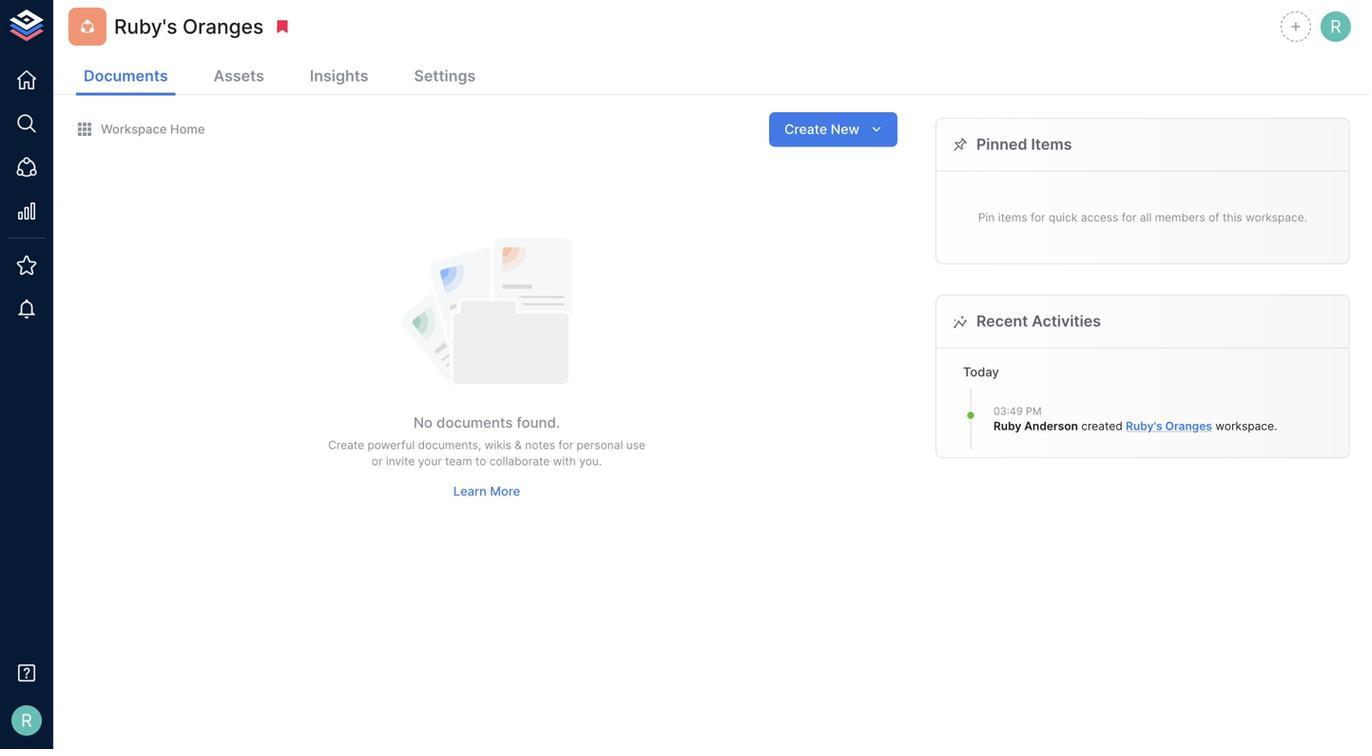 Task type: vqa. For each thing, say whether or not it's contained in the screenshot.
team
yes



Task type: describe. For each thing, give the bounding box(es) containing it.
pin items for quick access for all members of this workspace.
[[979, 211, 1308, 224]]

no
[[414, 414, 433, 431]]

documents link
[[76, 59, 176, 96]]

to
[[476, 455, 487, 468]]

create new button
[[770, 112, 898, 147]]

create new
[[785, 121, 860, 137]]

2 horizontal spatial for
[[1122, 211, 1137, 224]]

invite
[[386, 455, 415, 468]]

.
[[1275, 420, 1278, 434]]

found.
[[517, 414, 560, 431]]

items
[[1032, 135, 1073, 154]]

learn more
[[454, 484, 521, 499]]

all
[[1141, 211, 1152, 224]]

workspace
[[1216, 420, 1275, 434]]

for inside no documents found. create powerful documents, wikis & notes for personal use or invite your team to collaborate with you.
[[559, 439, 574, 452]]

more
[[490, 484, 521, 499]]

notes
[[525, 439, 556, 452]]

learn
[[454, 484, 487, 499]]

with
[[553, 455, 576, 468]]

pin
[[979, 211, 995, 224]]

your
[[418, 455, 442, 468]]

recent activities
[[977, 312, 1102, 331]]

home
[[170, 122, 205, 136]]

workspace
[[101, 122, 167, 136]]

&
[[515, 439, 522, 452]]

team
[[445, 455, 472, 468]]

r for the bottommost r button
[[21, 710, 32, 731]]

ruby's oranges link
[[1127, 420, 1213, 434]]

create inside button
[[785, 121, 828, 137]]

anderson
[[1025, 420, 1079, 434]]

use
[[627, 439, 646, 452]]

no documents found. create powerful documents, wikis & notes for personal use or invite your team to collaborate with you.
[[328, 414, 646, 468]]

settings
[[414, 67, 476, 85]]

or
[[372, 455, 383, 468]]



Task type: locate. For each thing, give the bounding box(es) containing it.
r
[[1331, 16, 1342, 37], [21, 710, 32, 731]]

1 vertical spatial r button
[[6, 700, 48, 742]]

oranges up assets
[[183, 14, 264, 38]]

1 horizontal spatial r button
[[1319, 9, 1355, 45]]

0 vertical spatial create
[[785, 121, 828, 137]]

0 horizontal spatial r button
[[6, 700, 48, 742]]

insights
[[310, 67, 369, 85]]

workspace home link
[[76, 121, 205, 138]]

recent
[[977, 312, 1029, 331]]

0 horizontal spatial r
[[21, 710, 32, 731]]

settings link
[[407, 59, 484, 96]]

assets
[[214, 67, 264, 85]]

ruby's up documents
[[114, 14, 177, 38]]

documents
[[84, 67, 168, 85]]

new
[[831, 121, 860, 137]]

oranges inside the 03:49 pm ruby anderson created ruby's oranges workspace .
[[1166, 420, 1213, 434]]

03:49 pm ruby anderson created ruby's oranges workspace .
[[994, 405, 1278, 434]]

assets link
[[206, 59, 272, 96]]

oranges
[[183, 14, 264, 38], [1166, 420, 1213, 434]]

1 vertical spatial create
[[328, 439, 364, 452]]

access
[[1081, 211, 1119, 224]]

for left 'all'
[[1122, 211, 1137, 224]]

powerful
[[368, 439, 415, 452]]

items
[[999, 211, 1028, 224]]

ruby
[[994, 420, 1022, 434]]

ruby's
[[114, 14, 177, 38], [1127, 420, 1163, 434]]

0 vertical spatial ruby's
[[114, 14, 177, 38]]

workspace.
[[1246, 211, 1308, 224]]

1 vertical spatial r
[[21, 710, 32, 731]]

1 horizontal spatial create
[[785, 121, 828, 137]]

members
[[1156, 211, 1206, 224]]

for
[[1031, 211, 1046, 224], [1122, 211, 1137, 224], [559, 439, 574, 452]]

r button
[[1319, 9, 1355, 45], [6, 700, 48, 742]]

0 vertical spatial oranges
[[183, 14, 264, 38]]

ruby's inside the 03:49 pm ruby anderson created ruby's oranges workspace .
[[1127, 420, 1163, 434]]

create left powerful
[[328, 439, 364, 452]]

0 vertical spatial r
[[1331, 16, 1342, 37]]

documents
[[437, 414, 513, 431]]

personal
[[577, 439, 623, 452]]

workspace home
[[101, 122, 205, 136]]

documents,
[[418, 439, 482, 452]]

0 vertical spatial r button
[[1319, 9, 1355, 45]]

create left new
[[785, 121, 828, 137]]

r for the right r button
[[1331, 16, 1342, 37]]

ruby's right created
[[1127, 420, 1163, 434]]

today
[[964, 365, 1000, 380]]

oranges left 'workspace'
[[1166, 420, 1213, 434]]

create
[[785, 121, 828, 137], [328, 439, 364, 452]]

pinned
[[977, 135, 1028, 154]]

activities
[[1032, 312, 1102, 331]]

quick
[[1049, 211, 1078, 224]]

0 horizontal spatial ruby's
[[114, 14, 177, 38]]

wikis
[[485, 439, 512, 452]]

ruby's oranges
[[114, 14, 264, 38]]

learn more button
[[449, 477, 525, 507]]

created
[[1082, 420, 1123, 434]]

0 horizontal spatial create
[[328, 439, 364, 452]]

1 vertical spatial oranges
[[1166, 420, 1213, 434]]

remove bookmark image
[[274, 18, 291, 35]]

1 horizontal spatial r
[[1331, 16, 1342, 37]]

insights link
[[302, 59, 376, 96]]

for left quick
[[1031, 211, 1046, 224]]

0 horizontal spatial for
[[559, 439, 574, 452]]

0 horizontal spatial oranges
[[183, 14, 264, 38]]

pm
[[1026, 405, 1042, 417]]

this
[[1223, 211, 1243, 224]]

1 vertical spatial ruby's
[[1127, 420, 1163, 434]]

for up with
[[559, 439, 574, 452]]

03:49
[[994, 405, 1023, 417]]

1 horizontal spatial for
[[1031, 211, 1046, 224]]

collaborate
[[490, 455, 550, 468]]

you.
[[580, 455, 602, 468]]

1 horizontal spatial ruby's
[[1127, 420, 1163, 434]]

create inside no documents found. create powerful documents, wikis & notes for personal use or invite your team to collaborate with you.
[[328, 439, 364, 452]]

of
[[1209, 211, 1220, 224]]

1 horizontal spatial oranges
[[1166, 420, 1213, 434]]

pinned items
[[977, 135, 1073, 154]]



